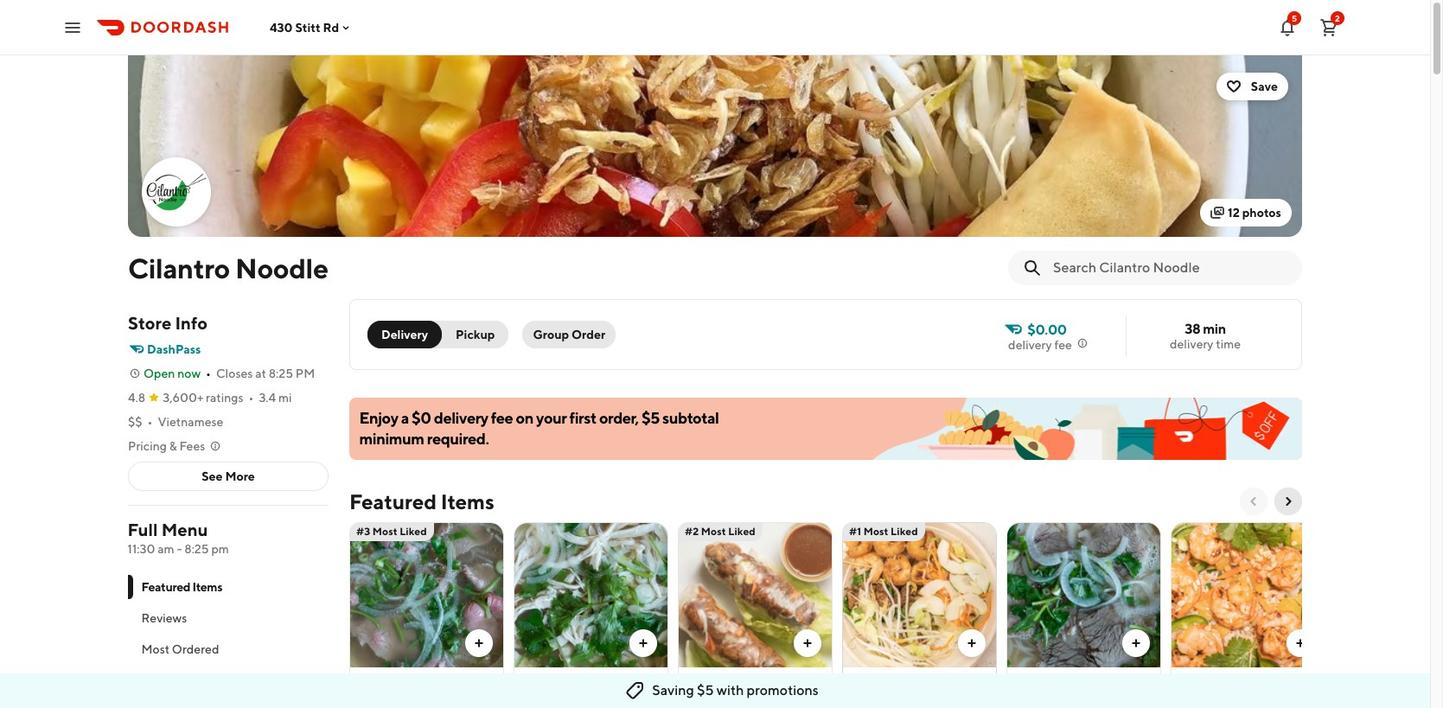 Task type: describe. For each thing, give the bounding box(es) containing it.
subtotal
[[663, 409, 719, 427]]

group order button
[[523, 321, 616, 348]]

Item Search search field
[[1053, 259, 1288, 278]]

pho for pho ga
[[521, 674, 546, 690]]

mignon
[[415, 674, 462, 690]]

delivery inside enjoy a $0 delivery fee on your first order, $5 subtotal minimum required.
[[434, 409, 489, 427]]

pho ga
[[521, 674, 566, 690]]

430
[[270, 20, 293, 34]]

filet
[[384, 674, 412, 690]]

0 vertical spatial 8:25
[[269, 367, 293, 380]]

pho filet mignon
[[357, 674, 462, 690]]

fried
[[1178, 674, 1211, 690]]

fresh rolls
[[686, 674, 752, 690]]

on
[[516, 409, 534, 427]]

0 horizontal spatial featured items
[[142, 580, 223, 594]]

reviews button
[[128, 603, 329, 634]]

1 horizontal spatial delivery
[[1008, 338, 1052, 352]]

pho brisket
[[1014, 674, 1084, 690]]

0 vertical spatial featured items
[[349, 489, 494, 514]]

2 items, open order cart image
[[1319, 17, 1339, 38]]

fresh rolls image
[[679, 522, 832, 667]]

liked for vermicelli
[[891, 525, 918, 538]]

save button
[[1216, 73, 1288, 100]]

menu
[[162, 520, 208, 540]]

$0.00
[[1027, 322, 1067, 338]]

cilantro noodle
[[128, 252, 328, 284]]

38
[[1185, 321, 1200, 337]]

liked for pho
[[400, 525, 427, 538]]

saving $5 with promotions
[[652, 682, 819, 699]]

store
[[128, 313, 171, 333]]

previous button of carousel image
[[1247, 495, 1261, 508]]

3.4
[[259, 391, 276, 405]]

minimum
[[360, 430, 425, 448]]

delivery
[[381, 328, 428, 342]]

$5 inside enjoy a $0 delivery fee on your first order, $5 subtotal minimum required.
[[642, 409, 660, 427]]

items inside heading
[[441, 489, 494, 514]]

#3 most liked
[[356, 525, 427, 538]]

2
[[1335, 13, 1340, 23]]

ratings
[[206, 391, 243, 405]]

fresh
[[686, 674, 720, 690]]

enjoy
[[360, 409, 399, 427]]

pricing & fees
[[128, 439, 205, 453]]

noodle for cilantro noodle
[[235, 252, 328, 284]]

closes
[[216, 367, 253, 380]]

3,600+
[[163, 391, 203, 405]]

0 horizontal spatial items
[[193, 580, 223, 594]]

own
[[201, 674, 228, 687]]

pricing & fees button
[[128, 437, 222, 455]]

store info
[[128, 313, 208, 333]]

&
[[169, 439, 177, 453]]

5
[[1292, 13, 1297, 23]]

enjoy a $0 delivery fee on your first order, $5 subtotal minimum required.
[[360, 409, 719, 448]]

pho brisket button
[[1006, 522, 1161, 708]]

2 liked from the left
[[728, 525, 756, 538]]

brisket
[[1041, 674, 1084, 690]]

a
[[401, 409, 409, 427]]

open now
[[144, 367, 201, 380]]

pm
[[212, 542, 229, 556]]

min
[[1203, 321, 1226, 337]]

pho ga button
[[514, 522, 668, 708]]

now
[[177, 367, 201, 380]]

next button of carousel image
[[1281, 495, 1295, 508]]

fee inside enjoy a $0 delivery fee on your first order, $5 subtotal minimum required.
[[491, 409, 513, 427]]

2 button
[[1312, 10, 1346, 45]]

with
[[717, 682, 744, 699]]

#2 most liked
[[685, 525, 756, 538]]

fried rice
[[1178, 674, 1240, 690]]

• closes at 8:25 pm
[[206, 367, 315, 380]]

4.8
[[128, 391, 145, 405]]

Pickup radio
[[431, 321, 509, 348]]

$0
[[412, 409, 432, 427]]

fried rice button
[[1171, 522, 1325, 708]]

most for #3
[[372, 525, 397, 538]]

build your own
[[142, 674, 228, 687]]

Delivery radio
[[367, 321, 442, 348]]

first
[[570, 409, 597, 427]]

#3
[[356, 525, 370, 538]]

saving
[[652, 682, 694, 699]]

rice
[[1213, 674, 1240, 690]]

pho for pho filet mignon
[[357, 674, 382, 690]]

12
[[1228, 206, 1240, 220]]

time
[[1216, 337, 1241, 351]]

2 vertical spatial •
[[147, 415, 153, 429]]

#2
[[685, 525, 699, 538]]

most for #2
[[701, 525, 726, 538]]

delivery inside 38 min delivery time
[[1170, 337, 1213, 351]]

vermicelli noodle image
[[843, 522, 996, 667]]

pm
[[296, 367, 315, 380]]

delivery fee
[[1008, 338, 1072, 352]]

at
[[255, 367, 266, 380]]

1 vertical spatial •
[[249, 391, 254, 405]]

see more button
[[129, 463, 328, 490]]



Task type: locate. For each thing, give the bounding box(es) containing it.
#1 most liked
[[849, 525, 918, 538]]

$5 right order,
[[642, 409, 660, 427]]

1 vertical spatial featured items
[[142, 580, 223, 594]]

2 pho from the left
[[521, 674, 546, 690]]

8:25 inside full menu 11:30 am - 8:25 pm
[[185, 542, 209, 556]]

pho filet mignon image
[[350, 522, 503, 667]]

$$ • vietnamese
[[128, 415, 223, 429]]

add item to cart image
[[472, 636, 486, 650], [636, 636, 650, 650], [1129, 636, 1143, 650]]

most inside button
[[142, 642, 170, 656]]

1 liked from the left
[[400, 525, 427, 538]]

promotions
[[747, 682, 819, 699]]

group order
[[533, 328, 605, 342]]

liked down featured items heading
[[400, 525, 427, 538]]

ordered
[[172, 642, 220, 656]]

430 stitt rd button
[[270, 20, 353, 34]]

pho inside button
[[521, 674, 546, 690]]

pho inside button
[[1014, 674, 1039, 690]]

430 stitt rd
[[270, 20, 339, 34]]

most up "build"
[[142, 642, 170, 656]]

1 vertical spatial featured
[[142, 580, 191, 594]]

1 horizontal spatial fee
[[1054, 338, 1072, 352]]

items down required.
[[441, 489, 494, 514]]

featured items
[[349, 489, 494, 514], [142, 580, 223, 594]]

add item to cart image for pho brisket image
[[1129, 636, 1143, 650]]

12 photos button
[[1200, 199, 1292, 227]]

featured
[[349, 489, 437, 514], [142, 580, 191, 594]]

add item to cart image for #1 most liked
[[965, 636, 979, 650]]

featured up reviews
[[142, 580, 191, 594]]

liked
[[400, 525, 427, 538], [728, 525, 756, 538], [891, 525, 918, 538]]

1 horizontal spatial noodle
[[913, 674, 958, 690]]

fried rice image
[[1172, 522, 1325, 667]]

$$
[[128, 415, 142, 429]]

most right #2
[[701, 525, 726, 538]]

38 min delivery time
[[1170, 321, 1241, 351]]

0 horizontal spatial •
[[147, 415, 153, 429]]

2 add item to cart image from the left
[[636, 636, 650, 650]]

vietnamese
[[158, 415, 223, 429]]

1 vertical spatial items
[[193, 580, 223, 594]]

1 horizontal spatial add item to cart image
[[965, 636, 979, 650]]

1 horizontal spatial liked
[[728, 525, 756, 538]]

1 vertical spatial $5
[[697, 682, 714, 699]]

2 add item to cart image from the left
[[965, 636, 979, 650]]

1 pho from the left
[[357, 674, 382, 690]]

1 horizontal spatial featured
[[349, 489, 437, 514]]

3,600+ ratings •
[[163, 391, 254, 405]]

add item to cart image for #2 most liked
[[801, 636, 814, 650]]

pho brisket image
[[1007, 522, 1160, 667]]

0 horizontal spatial add item to cart image
[[472, 636, 486, 650]]

save
[[1251, 80, 1278, 93]]

fee
[[1054, 338, 1072, 352], [491, 409, 513, 427]]

open
[[144, 367, 175, 380]]

-
[[177, 542, 182, 556]]

liked right #1
[[891, 525, 918, 538]]

1 vertical spatial fee
[[491, 409, 513, 427]]

rd
[[323, 20, 339, 34]]

pricing
[[128, 439, 167, 453]]

pho ga image
[[514, 522, 667, 667]]

build
[[142, 674, 171, 687]]

required.
[[427, 430, 489, 448]]

most
[[372, 525, 397, 538], [701, 525, 726, 538], [863, 525, 888, 538], [142, 642, 170, 656]]

full
[[128, 520, 158, 540]]

0 horizontal spatial $5
[[642, 409, 660, 427]]

$5 left with on the bottom of the page
[[697, 682, 714, 699]]

featured inside heading
[[349, 489, 437, 514]]

8:25 right at
[[269, 367, 293, 380]]

most right #1
[[863, 525, 888, 538]]

stitt
[[295, 20, 320, 34]]

fees
[[179, 439, 205, 453]]

0 horizontal spatial 8:25
[[185, 542, 209, 556]]

3 pho from the left
[[1014, 674, 1039, 690]]

2 horizontal spatial delivery
[[1170, 337, 1213, 351]]

full menu 11:30 am - 8:25 pm
[[128, 520, 229, 556]]

0 vertical spatial items
[[441, 489, 494, 514]]

group
[[533, 328, 569, 342]]

2 horizontal spatial pho
[[1014, 674, 1039, 690]]

2 horizontal spatial add item to cart image
[[1293, 636, 1307, 650]]

dashpass
[[147, 342, 201, 356]]

add item to cart image inside fried rice button
[[1293, 636, 1307, 650]]

add item to cart image for pho filet mignon image
[[472, 636, 486, 650]]

noodle for vermicelli noodle
[[913, 674, 958, 690]]

see
[[202, 469, 223, 483]]

0 horizontal spatial add item to cart image
[[801, 636, 814, 650]]

0 horizontal spatial fee
[[491, 409, 513, 427]]

1 horizontal spatial items
[[441, 489, 494, 514]]

order,
[[600, 409, 639, 427]]

add item to cart image for the pho ga image
[[636, 636, 650, 650]]

1 add item to cart image from the left
[[801, 636, 814, 650]]

featured items up #3 most liked
[[349, 489, 494, 514]]

your
[[537, 409, 567, 427]]

0 vertical spatial featured
[[349, 489, 437, 514]]

more
[[225, 469, 255, 483]]

1 horizontal spatial •
[[206, 367, 211, 380]]

2 horizontal spatial liked
[[891, 525, 918, 538]]

2 horizontal spatial •
[[249, 391, 254, 405]]

0 horizontal spatial featured
[[142, 580, 191, 594]]

3 add item to cart image from the left
[[1293, 636, 1307, 650]]

• right now
[[206, 367, 211, 380]]

0 vertical spatial fee
[[1054, 338, 1072, 352]]

1 vertical spatial noodle
[[913, 674, 958, 690]]

• left '3.4'
[[249, 391, 254, 405]]

rolls
[[722, 674, 752, 690]]

12 photos
[[1228, 206, 1281, 220]]

open menu image
[[62, 17, 83, 38]]

pho left brisket
[[1014, 674, 1039, 690]]

• right $$
[[147, 415, 153, 429]]

most ordered button
[[128, 634, 329, 665]]

items up reviews button
[[193, 580, 223, 594]]

pho left filet
[[357, 674, 382, 690]]

cilantro
[[128, 252, 230, 284]]

build your own button
[[128, 665, 329, 696]]

3 liked from the left
[[891, 525, 918, 538]]

pho
[[357, 674, 382, 690], [521, 674, 546, 690], [1014, 674, 1039, 690]]

0 horizontal spatial liked
[[400, 525, 427, 538]]

0 horizontal spatial pho
[[357, 674, 382, 690]]

1 horizontal spatial pho
[[521, 674, 546, 690]]

3.4 mi
[[259, 391, 292, 405]]

featured items heading
[[349, 488, 494, 515]]

1 vertical spatial 8:25
[[185, 542, 209, 556]]

add item to cart image
[[801, 636, 814, 650], [965, 636, 979, 650], [1293, 636, 1307, 650]]

am
[[158, 542, 175, 556]]

vermicelli noodle
[[850, 674, 958, 690]]

1 horizontal spatial add item to cart image
[[636, 636, 650, 650]]

most for #1
[[863, 525, 888, 538]]

photos
[[1242, 206, 1281, 220]]

most right #3
[[372, 525, 397, 538]]

notification bell image
[[1277, 17, 1298, 38]]

1 horizontal spatial 8:25
[[269, 367, 293, 380]]

1 horizontal spatial featured items
[[349, 489, 494, 514]]

•
[[206, 367, 211, 380], [249, 391, 254, 405], [147, 415, 153, 429]]

ga
[[548, 674, 566, 690]]

order
[[572, 328, 605, 342]]

pho for pho brisket
[[1014, 674, 1039, 690]]

0 vertical spatial •
[[206, 367, 211, 380]]

your
[[173, 674, 199, 687]]

liked right #2
[[728, 525, 756, 538]]

featured items up reviews
[[142, 580, 223, 594]]

2 horizontal spatial add item to cart image
[[1129, 636, 1143, 650]]

0 vertical spatial noodle
[[235, 252, 328, 284]]

0 vertical spatial $5
[[642, 409, 660, 427]]

1 add item to cart image from the left
[[472, 636, 486, 650]]

1 horizontal spatial $5
[[697, 682, 714, 699]]

vermicelli
[[850, 674, 911, 690]]

pho left "ga"
[[521, 674, 546, 690]]

3 add item to cart image from the left
[[1129, 636, 1143, 650]]

0 horizontal spatial noodle
[[235, 252, 328, 284]]

most ordered
[[142, 642, 220, 656]]

0 horizontal spatial delivery
[[434, 409, 489, 427]]

items
[[441, 489, 494, 514], [193, 580, 223, 594]]

8:25 right the -
[[185, 542, 209, 556]]

cilantro noodle image
[[128, 55, 1302, 237], [144, 159, 209, 225]]

noodle
[[235, 252, 328, 284], [913, 674, 958, 690]]

pickup
[[456, 328, 495, 342]]

order methods option group
[[367, 321, 509, 348]]

info
[[175, 313, 208, 333]]

featured up #3 most liked
[[349, 489, 437, 514]]

see more
[[202, 469, 255, 483]]



Task type: vqa. For each thing, say whether or not it's contained in the screenshot.
Nearby, to the right
no



